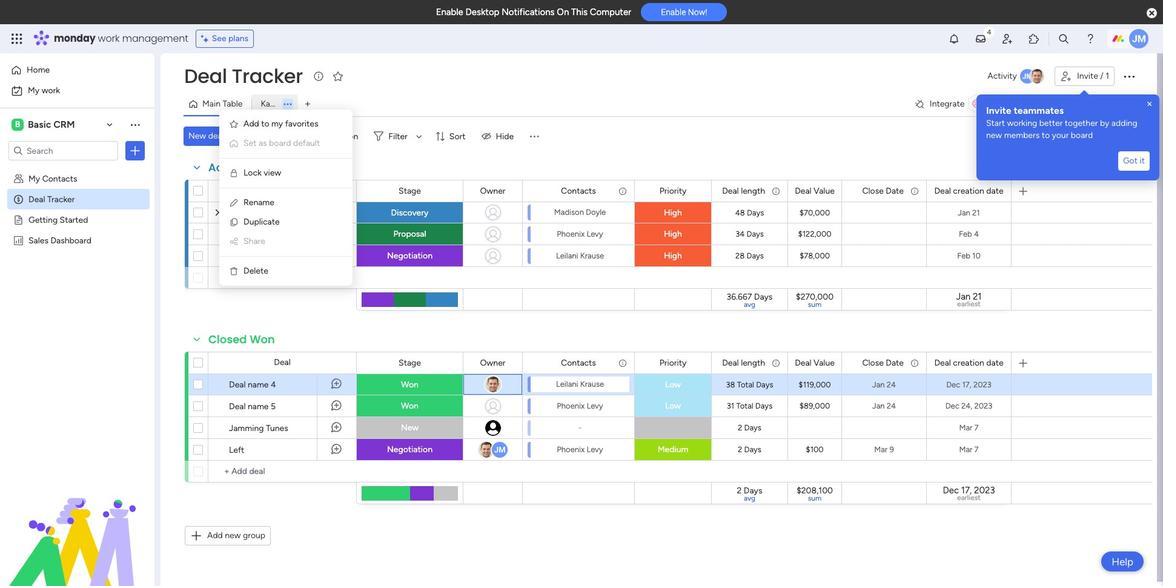 Task type: describe. For each thing, give the bounding box(es) containing it.
2 stage field from the top
[[396, 357, 424, 370]]

this
[[572, 7, 588, 18]]

2023 for dec 24, 2023
[[975, 402, 993, 411]]

total for 38
[[737, 381, 755, 390]]

got it
[[1124, 156, 1146, 166]]

share
[[244, 236, 265, 247]]

jan 21
[[958, 208, 981, 217]]

my work option
[[7, 81, 147, 101]]

1 length from the top
[[741, 186, 766, 196]]

1 high from the top
[[664, 208, 682, 218]]

deal value for second the deal value field
[[795, 358, 835, 368]]

teammates
[[1014, 105, 1065, 116]]

dec for dec 17, 2023 earliest
[[943, 486, 960, 497]]

home option
[[7, 61, 147, 80]]

crm
[[53, 119, 75, 130]]

38
[[726, 381, 736, 390]]

Search in workspace field
[[25, 144, 101, 158]]

2 deal value field from the top
[[792, 357, 838, 370]]

to inside invite teammates start working better together by adding new members to your board
[[1042, 130, 1051, 141]]

2 length from the top
[[741, 358, 766, 368]]

0 horizontal spatial 4
[[271, 380, 276, 390]]

$100
[[806, 446, 824, 455]]

2 priority from the top
[[660, 358, 687, 368]]

better
[[1040, 118, 1063, 129]]

date for 2nd close date field from the top of the page
[[886, 358, 904, 368]]

deal name 1
[[229, 208, 274, 218]]

creation for 1st deal creation date field
[[954, 186, 985, 196]]

home
[[27, 65, 50, 75]]

invite members image
[[1002, 33, 1014, 45]]

3
[[271, 252, 276, 262]]

2 low from the top
[[665, 401, 681, 412]]

now!
[[688, 7, 708, 17]]

search everything image
[[1058, 33, 1070, 45]]

view
[[264, 168, 281, 178]]

it
[[1140, 156, 1146, 166]]

medium
[[658, 445, 689, 455]]

set as board default menu item
[[229, 136, 343, 151]]

set as board default
[[244, 138, 320, 149]]

set
[[244, 138, 257, 149]]

1 leilani from the top
[[556, 251, 579, 260]]

+ Add deal text field
[[215, 465, 351, 479]]

dec 24, 2023
[[946, 402, 993, 411]]

invite teammates start working better together by adding new members to your board
[[987, 105, 1138, 141]]

$89,000
[[800, 402, 831, 411]]

1 phoenix levy from the top
[[557, 229, 604, 239]]

0 horizontal spatial to
[[261, 119, 269, 129]]

column information image for closed won
[[910, 359, 920, 368]]

value for second the deal value field
[[814, 358, 835, 368]]

2023 for dec 17, 2023
[[974, 380, 992, 389]]

add to my favorites image
[[229, 119, 239, 129]]

dec for dec 17, 2023
[[947, 380, 961, 389]]

sales dashboard
[[28, 235, 91, 245]]

negotiation for left
[[387, 445, 433, 455]]

see plans button
[[196, 30, 254, 48]]

9
[[890, 446, 895, 455]]

new deal button
[[184, 127, 229, 146]]

together
[[1065, 118, 1099, 129]]

1 krause from the top
[[581, 251, 604, 260]]

b
[[15, 119, 20, 130]]

sum for $270,000
[[808, 301, 822, 309]]

1 jan 24 from the top
[[873, 380, 897, 389]]

lock
[[244, 168, 262, 178]]

share image
[[229, 237, 239, 247]]

2 2 days from the top
[[738, 446, 762, 455]]

Deal Tracker field
[[181, 62, 306, 90]]

by
[[1101, 118, 1110, 129]]

person button
[[313, 127, 366, 146]]

name for 2
[[248, 230, 269, 240]]

1 vertical spatial won
[[401, 380, 419, 390]]

basic
[[28, 119, 51, 130]]

mar 9
[[875, 446, 895, 455]]

update feed image
[[975, 33, 987, 45]]

21 for jan 21 earliest
[[973, 292, 982, 303]]

1 stage from the top
[[399, 186, 421, 196]]

dashboard
[[51, 235, 91, 245]]

discovery
[[391, 208, 429, 218]]

deal value for first the deal value field from the top of the page
[[795, 186, 835, 196]]

public board image
[[13, 214, 24, 225]]

36.667 days avg
[[727, 292, 773, 309]]

2 inside 2 days avg
[[737, 486, 742, 496]]

days inside the 36.667 days avg
[[755, 292, 773, 302]]

got
[[1124, 156, 1138, 166]]

notifications
[[502, 7, 555, 18]]

feb for feb 4
[[960, 230, 973, 239]]

value for first the deal value field from the top of the page
[[814, 186, 835, 196]]

lock view image
[[229, 169, 239, 178]]

$78,000
[[800, 252, 830, 261]]

$208,100 sum
[[797, 486, 834, 503]]

1 levy from the top
[[587, 229, 604, 239]]

new inside invite teammates start working better together by adding new members to your board
[[987, 130, 1003, 141]]

your
[[1053, 130, 1069, 141]]

1 contacts field from the top
[[558, 185, 599, 198]]

deal tracker inside list box
[[28, 194, 75, 204]]

34
[[736, 230, 745, 239]]

36.667
[[727, 292, 752, 302]]

$270,000 sum
[[796, 292, 834, 309]]

monday marketplace image
[[1029, 33, 1041, 45]]

1 deal length from the top
[[723, 186, 766, 196]]

proposal
[[394, 229, 426, 239]]

$208,100
[[797, 486, 834, 496]]

1 horizontal spatial tracker
[[232, 62, 303, 90]]

jeremy miller image
[[1130, 29, 1149, 48]]

lottie animation image
[[0, 464, 155, 587]]

5
[[271, 402, 276, 412]]

2 7 from the top
[[975, 446, 979, 455]]

48 days
[[736, 209, 765, 218]]

rename
[[244, 198, 275, 208]]

3 levy from the top
[[587, 445, 604, 454]]

madison
[[555, 208, 584, 217]]

1 stage field from the top
[[396, 185, 424, 198]]

close image
[[1146, 99, 1155, 109]]

help button
[[1102, 552, 1144, 572]]

1 leilani krause from the top
[[556, 251, 604, 260]]

delete
[[244, 266, 268, 276]]

0 horizontal spatial column information image
[[618, 186, 628, 196]]

new inside button
[[225, 531, 241, 541]]

28
[[736, 252, 745, 261]]

2 vertical spatial won
[[401, 401, 419, 412]]

$70,000
[[800, 208, 831, 217]]

new for new
[[401, 423, 419, 433]]

select product image
[[11, 33, 23, 45]]

1 for deal name 1
[[271, 208, 274, 218]]

computer
[[590, 7, 632, 18]]

$270,000
[[796, 292, 834, 302]]

days inside 2 days avg
[[744, 486, 763, 496]]

main
[[202, 99, 221, 109]]

deal
[[208, 131, 224, 141]]

2 deal creation date from the top
[[935, 358, 1004, 368]]

activity button
[[983, 67, 1050, 86]]

duplicate image
[[229, 218, 239, 227]]

invite for teammates
[[987, 105, 1012, 116]]

person
[[332, 131, 358, 142]]

share menu item
[[229, 235, 343, 249]]

group
[[243, 531, 266, 541]]

avg for 36.667
[[744, 301, 756, 309]]

board inside menu item
[[269, 138, 291, 149]]

2 close from the top
[[863, 358, 884, 368]]

dec 17, 2023 earliest
[[943, 486, 996, 502]]

1 mar 7 from the top
[[960, 424, 979, 433]]

monday work management
[[54, 32, 188, 45]]

invite teammates heading
[[987, 104, 1150, 118]]

filter button
[[369, 127, 427, 146]]

1 vertical spatial contacts
[[561, 186, 596, 196]]

1 close date field from the top
[[860, 185, 907, 198]]

contacts inside list box
[[42, 173, 77, 184]]

name for 1
[[248, 208, 269, 218]]

2 leilani krause from the top
[[556, 380, 604, 389]]

help image
[[1085, 33, 1097, 45]]

main table button
[[184, 95, 252, 114]]

invite / 1 button
[[1055, 67, 1115, 86]]

feb 10
[[958, 252, 981, 261]]

28 days
[[736, 252, 764, 261]]

adding
[[1112, 118, 1138, 129]]

-
[[579, 423, 582, 432]]

17, for dec 17, 2023
[[963, 380, 972, 389]]

enable now!
[[661, 7, 708, 17]]

default
[[293, 138, 320, 149]]

work for my
[[42, 85, 60, 96]]

add new group button
[[185, 527, 271, 546]]

10
[[973, 252, 981, 261]]

dec for dec 24, 2023
[[946, 402, 960, 411]]

1 deal creation date from the top
[[935, 186, 1004, 196]]

2 owner field from the top
[[477, 357, 509, 370]]

enable for enable desktop notifications on this computer
[[436, 7, 464, 18]]

0 vertical spatial 4
[[975, 230, 980, 239]]

my
[[272, 119, 283, 129]]

1 priority from the top
[[660, 186, 687, 196]]

options image
[[279, 101, 297, 108]]

2 date from the top
[[987, 358, 1004, 368]]

2 deal creation date field from the top
[[932, 357, 1007, 370]]

lock view
[[244, 168, 281, 178]]

2 krause from the top
[[581, 380, 604, 389]]

enable desktop notifications on this computer
[[436, 7, 632, 18]]



Task type: vqa. For each thing, say whether or not it's contained in the screenshot.


Task type: locate. For each thing, give the bounding box(es) containing it.
contacts
[[42, 173, 77, 184], [561, 186, 596, 196], [561, 358, 596, 368]]

0 vertical spatial date
[[987, 186, 1004, 196]]

1 vertical spatial earliest
[[958, 494, 981, 502]]

2 21 from the top
[[973, 292, 982, 303]]

dapulse close image
[[1147, 7, 1158, 19]]

1 vertical spatial deal value
[[795, 358, 835, 368]]

1 vertical spatial close
[[863, 358, 884, 368]]

krause
[[581, 251, 604, 260], [581, 380, 604, 389]]

phoenix up -
[[557, 402, 585, 411]]

3 name from the top
[[248, 252, 269, 262]]

0 vertical spatial work
[[98, 32, 120, 45]]

deal length field up 38 total days
[[720, 357, 769, 370]]

1 horizontal spatial enable
[[661, 7, 686, 17]]

2 stage from the top
[[399, 358, 421, 368]]

1 vertical spatial deal creation date
[[935, 358, 1004, 368]]

0 vertical spatial deal value field
[[792, 185, 838, 198]]

17,
[[963, 380, 972, 389], [962, 486, 972, 497]]

invite left /
[[1078, 71, 1099, 81]]

board inside invite teammates start working better together by adding new members to your board
[[1072, 130, 1094, 141]]

1 close from the top
[[863, 186, 884, 196]]

name for 3
[[248, 252, 269, 262]]

won inside field
[[250, 332, 275, 347]]

2 horizontal spatial column information image
[[910, 186, 920, 196]]

1 sum from the top
[[808, 301, 822, 309]]

2 contacts field from the top
[[558, 357, 599, 370]]

1 vertical spatial krause
[[581, 380, 604, 389]]

got it button
[[1119, 152, 1150, 171]]

invite
[[1078, 71, 1099, 81], [987, 105, 1012, 116]]

as
[[259, 138, 267, 149]]

stage
[[399, 186, 421, 196], [399, 358, 421, 368]]

management
[[122, 32, 188, 45]]

see plans
[[212, 33, 249, 44]]

new deal
[[189, 131, 224, 141]]

1 horizontal spatial options image
[[1123, 69, 1137, 84]]

jamming
[[229, 424, 264, 434]]

tracker inside list box
[[47, 194, 75, 204]]

2 value from the top
[[814, 358, 835, 368]]

working
[[1008, 118, 1038, 129]]

add to favorites image
[[332, 70, 344, 82]]

17, for dec 17, 2023 earliest
[[962, 486, 972, 497]]

column information image
[[910, 186, 920, 196], [618, 359, 628, 368], [772, 359, 781, 368]]

hide
[[496, 131, 514, 142]]

add view image
[[305, 100, 310, 109]]

left
[[229, 446, 245, 456]]

0 horizontal spatial new
[[225, 531, 241, 541]]

phoenix down -
[[557, 445, 585, 454]]

1 vertical spatial deal tracker
[[28, 194, 75, 204]]

0 vertical spatial low
[[665, 380, 681, 390]]

work right monday
[[98, 32, 120, 45]]

name left 5
[[248, 402, 269, 412]]

on
[[557, 7, 569, 18]]

2 days
[[738, 424, 762, 433], [738, 446, 762, 455]]

phoenix down the madison
[[557, 229, 585, 239]]

name down duplicate
[[248, 230, 269, 240]]

1 vertical spatial tracker
[[47, 194, 75, 204]]

creation up the jan 21
[[954, 186, 985, 196]]

0 vertical spatial feb
[[960, 230, 973, 239]]

1 vertical spatial leilani
[[556, 380, 579, 389]]

total right the 38
[[737, 381, 755, 390]]

column information image for deal length
[[772, 359, 781, 368]]

invite inside invite teammates start working better together by adding new members to your board
[[987, 105, 1012, 116]]

0 vertical spatial add
[[244, 119, 259, 129]]

1 horizontal spatial invite
[[1078, 71, 1099, 81]]

0 vertical spatial close
[[863, 186, 884, 196]]

0 horizontal spatial invite
[[987, 105, 1012, 116]]

2 earliest from the top
[[958, 494, 981, 502]]

creation up dec 17, 2023
[[954, 358, 985, 368]]

name for 5
[[248, 402, 269, 412]]

1 horizontal spatial add
[[244, 119, 259, 129]]

name up delete
[[248, 252, 269, 262]]

0 vertical spatial contacts
[[42, 173, 77, 184]]

$122,000
[[799, 230, 832, 239]]

invite / 1
[[1078, 71, 1110, 81]]

enable now! button
[[641, 3, 728, 21]]

madison doyle
[[555, 208, 606, 217]]

1 vertical spatial 17,
[[962, 486, 972, 497]]

1 negotiation from the top
[[387, 251, 433, 261]]

low up medium
[[665, 401, 681, 412]]

jan inside jan 21 earliest
[[957, 292, 971, 303]]

21 for jan 21
[[973, 208, 981, 217]]

2 date from the top
[[886, 358, 904, 368]]

1 inside button
[[1106, 71, 1110, 81]]

value
[[814, 186, 835, 196], [814, 358, 835, 368]]

sum for $208,100
[[808, 495, 822, 503]]

1 vertical spatial total
[[737, 402, 754, 411]]

date
[[987, 186, 1004, 196], [987, 358, 1004, 368]]

phoenix levy down -
[[557, 445, 604, 454]]

duplicate
[[244, 217, 280, 227]]

0 vertical spatial length
[[741, 186, 766, 196]]

21 up "feb 4"
[[973, 208, 981, 217]]

2 vertical spatial 2023
[[975, 486, 996, 497]]

1 vertical spatial value
[[814, 358, 835, 368]]

priority
[[660, 186, 687, 196], [660, 358, 687, 368]]

deal value
[[795, 186, 835, 196], [795, 358, 835, 368]]

2
[[271, 230, 276, 240], [738, 424, 743, 433], [738, 446, 743, 455], [737, 486, 742, 496]]

leilani krause up -
[[556, 380, 604, 389]]

deal name 4
[[229, 380, 276, 390]]

3 high from the top
[[664, 251, 682, 261]]

home link
[[7, 61, 147, 80]]

new for new deal
[[189, 131, 206, 141]]

2 vertical spatial phoenix
[[557, 445, 585, 454]]

closed
[[209, 332, 247, 347]]

enable left desktop
[[436, 7, 464, 18]]

work down home
[[42, 85, 60, 96]]

0 vertical spatial deal tracker
[[184, 62, 303, 90]]

2 24 from the top
[[887, 402, 897, 411]]

workspace image
[[12, 118, 24, 132]]

0 vertical spatial contacts field
[[558, 185, 599, 198]]

1 horizontal spatial column information image
[[772, 186, 781, 196]]

0 vertical spatial deal length field
[[720, 185, 769, 198]]

jamming tunes
[[229, 424, 288, 434]]

name for 4
[[248, 380, 269, 390]]

add right add to my favorites "image" on the left top of page
[[244, 119, 259, 129]]

0 horizontal spatial deal tracker
[[28, 194, 75, 204]]

1 vertical spatial deal length field
[[720, 357, 769, 370]]

1 deal creation date field from the top
[[932, 185, 1007, 198]]

doyle
[[586, 208, 606, 217]]

/
[[1101, 71, 1104, 81]]

0 vertical spatial owner field
[[477, 185, 509, 198]]

board right as
[[269, 138, 291, 149]]

workspace selection element
[[12, 118, 77, 132]]

1 vertical spatial close date field
[[860, 357, 907, 370]]

hide button
[[477, 127, 521, 146]]

1 vertical spatial stage field
[[396, 357, 424, 370]]

38 total days
[[726, 381, 774, 390]]

length up 38 total days
[[741, 358, 766, 368]]

options image right /
[[1123, 69, 1137, 84]]

2 phoenix from the top
[[557, 402, 585, 411]]

0 vertical spatial negotiation
[[387, 251, 433, 261]]

1 vertical spatial priority
[[660, 358, 687, 368]]

low left the 38
[[665, 380, 681, 390]]

2023 for dec 17, 2023 earliest
[[975, 486, 996, 497]]

my down home
[[28, 85, 40, 96]]

Stage field
[[396, 185, 424, 198], [396, 357, 424, 370]]

deal name 2
[[229, 230, 276, 240]]

1
[[1106, 71, 1110, 81], [271, 208, 274, 218]]

menu image
[[529, 130, 541, 142]]

48
[[736, 209, 745, 218]]

column information image
[[618, 186, 628, 196], [772, 186, 781, 196], [910, 359, 920, 368]]

2 name from the top
[[248, 230, 269, 240]]

phoenix
[[557, 229, 585, 239], [557, 402, 585, 411], [557, 445, 585, 454]]

Close Date field
[[860, 185, 907, 198], [860, 357, 907, 370]]

1 vertical spatial contacts field
[[558, 357, 599, 370]]

0 vertical spatial 2023
[[974, 380, 992, 389]]

0 horizontal spatial column information image
[[618, 359, 628, 368]]

new inside new deal button
[[189, 131, 206, 141]]

1 horizontal spatial 4
[[975, 230, 980, 239]]

1 deal length field from the top
[[720, 185, 769, 198]]

1 vertical spatial sum
[[808, 495, 822, 503]]

to down better
[[1042, 130, 1051, 141]]

options image down workspace options image
[[129, 145, 141, 157]]

rename image
[[229, 198, 239, 208]]

Priority field
[[657, 185, 690, 198], [657, 357, 690, 370]]

deal creation date field up the jan 21
[[932, 185, 1007, 198]]

2 avg from the top
[[744, 495, 756, 503]]

1 vertical spatial work
[[42, 85, 60, 96]]

2 phoenix levy from the top
[[557, 402, 604, 411]]

deal length up 38 total days
[[723, 358, 766, 368]]

1 close date from the top
[[863, 186, 904, 196]]

1 vertical spatial negotiation
[[387, 445, 433, 455]]

angle down image
[[235, 132, 241, 141]]

column information image for active deals
[[772, 186, 781, 196]]

basic crm
[[28, 119, 75, 130]]

new left group
[[225, 531, 241, 541]]

list box containing my contacts
[[0, 166, 155, 414]]

deal creation date up dec 17, 2023
[[935, 358, 1004, 368]]

my inside option
[[28, 85, 40, 96]]

public dashboard image
[[13, 235, 24, 246]]

4 image
[[984, 25, 995, 38]]

name up deal name 2
[[248, 208, 269, 218]]

1 7 from the top
[[975, 424, 979, 433]]

1 vertical spatial mar 7
[[960, 446, 979, 455]]

deal value up the $119,000
[[795, 358, 835, 368]]

2 levy from the top
[[587, 402, 604, 411]]

v2 search image
[[261, 130, 270, 143]]

feb for feb 10
[[958, 252, 971, 261]]

krause up -
[[581, 380, 604, 389]]

add left group
[[207, 531, 223, 541]]

2 vertical spatial phoenix levy
[[557, 445, 604, 454]]

days
[[747, 209, 765, 218], [747, 230, 764, 239], [747, 252, 764, 261], [755, 292, 773, 302], [757, 381, 774, 390], [756, 402, 773, 411], [745, 424, 762, 433], [745, 446, 762, 455], [744, 486, 763, 496]]

1 horizontal spatial new
[[401, 423, 419, 433]]

work
[[98, 32, 120, 45], [42, 85, 60, 96]]

workspace options image
[[129, 119, 141, 131]]

deal length field up "48"
[[720, 185, 769, 198]]

delete image
[[229, 267, 239, 276]]

0 horizontal spatial add
[[207, 531, 223, 541]]

deal creation date
[[935, 186, 1004, 196], [935, 358, 1004, 368]]

0 vertical spatial deal value
[[795, 186, 835, 196]]

0 vertical spatial dec
[[947, 380, 961, 389]]

my for my work
[[28, 85, 40, 96]]

1 owner field from the top
[[477, 185, 509, 198]]

1 horizontal spatial new
[[987, 130, 1003, 141]]

board down together
[[1072, 130, 1094, 141]]

1 right /
[[1106, 71, 1110, 81]]

total for 31
[[737, 402, 754, 411]]

add for add new group
[[207, 531, 223, 541]]

deal inside list box
[[28, 194, 45, 204]]

0 vertical spatial new
[[189, 131, 206, 141]]

1 for invite / 1
[[1106, 71, 1110, 81]]

automate button
[[1032, 95, 1109, 114]]

earliest inside the dec 17, 2023 earliest
[[958, 494, 981, 502]]

0 horizontal spatial board
[[269, 138, 291, 149]]

1 avg from the top
[[744, 301, 756, 309]]

sum down "$100"
[[808, 495, 822, 503]]

1 phoenix from the top
[[557, 229, 585, 239]]

options image
[[1123, 69, 1137, 84], [129, 145, 141, 157]]

2 jan 24 from the top
[[873, 402, 897, 411]]

0 horizontal spatial enable
[[436, 7, 464, 18]]

1 vertical spatial phoenix
[[557, 402, 585, 411]]

2 leilani from the top
[[556, 380, 579, 389]]

1 vertical spatial new
[[401, 423, 419, 433]]

0 vertical spatial leilani krause
[[556, 251, 604, 260]]

Owner field
[[477, 185, 509, 198], [477, 357, 509, 370]]

add inside add new group button
[[207, 531, 223, 541]]

2 days avg
[[737, 486, 763, 503]]

desktop
[[466, 7, 500, 18]]

1 deal value from the top
[[795, 186, 835, 196]]

krause down doyle
[[581, 251, 604, 260]]

deal tracker down "my contacts"
[[28, 194, 75, 204]]

21
[[973, 208, 981, 217], [973, 292, 982, 303]]

board
[[1072, 130, 1094, 141], [269, 138, 291, 149]]

phoenix levy up -
[[557, 402, 604, 411]]

1 vertical spatial close date
[[863, 358, 904, 368]]

1 date from the top
[[987, 186, 1004, 196]]

0 vertical spatial 2 days
[[738, 424, 762, 433]]

add for add to my favorites
[[244, 119, 259, 129]]

5 name from the top
[[248, 402, 269, 412]]

21 down 10
[[973, 292, 982, 303]]

0 vertical spatial options image
[[1123, 69, 1137, 84]]

feb
[[960, 230, 973, 239], [958, 252, 971, 261]]

deal tracker
[[184, 62, 303, 90], [28, 194, 75, 204]]

Active Deals field
[[205, 160, 280, 176]]

1 vertical spatial 2023
[[975, 402, 993, 411]]

1 vertical spatial creation
[[954, 358, 985, 368]]

deal tracker up table
[[184, 62, 303, 90]]

closed won
[[209, 332, 275, 347]]

0 horizontal spatial options image
[[129, 145, 141, 157]]

invite up start
[[987, 105, 1012, 116]]

creation
[[954, 186, 985, 196], [954, 358, 985, 368]]

1 vertical spatial options image
[[129, 145, 141, 157]]

value up $70,000
[[814, 186, 835, 196]]

invite inside button
[[1078, 71, 1099, 81]]

sum down '$78,000'
[[808, 301, 822, 309]]

2 owner from the top
[[480, 358, 506, 368]]

name up deal name 5
[[248, 380, 269, 390]]

1 owner from the top
[[480, 186, 506, 196]]

Deal creation date field
[[932, 185, 1007, 198], [932, 357, 1007, 370]]

1 vertical spatial phoenix levy
[[557, 402, 604, 411]]

menu
[[219, 110, 353, 286]]

2 priority field from the top
[[657, 357, 690, 370]]

value up the $119,000
[[814, 358, 835, 368]]

column information image for contacts
[[618, 359, 628, 368]]

31 total days
[[727, 402, 773, 411]]

add
[[244, 119, 259, 129], [207, 531, 223, 541]]

tracker up getting started
[[47, 194, 75, 204]]

0 vertical spatial new
[[987, 130, 1003, 141]]

levy
[[587, 229, 604, 239], [587, 402, 604, 411], [587, 445, 604, 454]]

deal creation date up the jan 21
[[935, 186, 1004, 196]]

add inside menu
[[244, 119, 259, 129]]

1 value from the top
[[814, 186, 835, 196]]

1 priority field from the top
[[657, 185, 690, 198]]

0 vertical spatial stage field
[[396, 185, 424, 198]]

1 horizontal spatial board
[[1072, 130, 1094, 141]]

length up "48 days" on the right top of the page
[[741, 186, 766, 196]]

date for 2nd close date field from the bottom of the page
[[886, 186, 904, 196]]

menu containing add to my favorites
[[219, 110, 353, 286]]

arrow down image
[[412, 129, 427, 144]]

0 vertical spatial 21
[[973, 208, 981, 217]]

started
[[60, 215, 88, 225]]

my down search in workspace field
[[28, 173, 40, 184]]

dec inside the dec 17, 2023 earliest
[[943, 486, 960, 497]]

phoenix levy
[[557, 229, 604, 239], [557, 402, 604, 411], [557, 445, 604, 454]]

0 vertical spatial priority field
[[657, 185, 690, 198]]

deal value up $70,000
[[795, 186, 835, 196]]

1 earliest from the top
[[958, 300, 981, 309]]

1 vertical spatial owner field
[[477, 357, 509, 370]]

start
[[987, 118, 1006, 129]]

0 vertical spatial jan 24
[[873, 380, 897, 389]]

tracker up kanban
[[232, 62, 303, 90]]

1 vertical spatial 7
[[975, 446, 979, 455]]

0 vertical spatial 1
[[1106, 71, 1110, 81]]

feb left 10
[[958, 252, 971, 261]]

sum inside $270,000 sum
[[808, 301, 822, 309]]

Search field
[[270, 128, 306, 145]]

total right 31
[[737, 402, 754, 411]]

0 vertical spatial stage
[[399, 186, 421, 196]]

2 close date from the top
[[863, 358, 904, 368]]

0 horizontal spatial new
[[189, 131, 206, 141]]

filter
[[389, 131, 408, 142]]

3 phoenix from the top
[[557, 445, 585, 454]]

1 vertical spatial jan 24
[[873, 402, 897, 411]]

new down start
[[987, 130, 1003, 141]]

2 vertical spatial contacts
[[561, 358, 596, 368]]

deal value field up the $119,000
[[792, 357, 838, 370]]

0 vertical spatial tracker
[[232, 62, 303, 90]]

sum inside $208,100 sum
[[808, 495, 822, 503]]

enable left now!
[[661, 7, 686, 17]]

2 vertical spatial levy
[[587, 445, 604, 454]]

integrate
[[930, 99, 965, 109]]

set as board default image
[[229, 139, 239, 149]]

1 2 days from the top
[[738, 424, 762, 433]]

avg inside the 36.667 days avg
[[744, 301, 756, 309]]

2 high from the top
[[664, 229, 682, 239]]

option
[[0, 168, 155, 170]]

deal value field up $70,000
[[792, 185, 838, 198]]

Deal Value field
[[792, 185, 838, 198], [792, 357, 838, 370]]

17, inside the dec 17, 2023 earliest
[[962, 486, 972, 497]]

2023 inside the dec 17, 2023 earliest
[[975, 486, 996, 497]]

invite for /
[[1078, 71, 1099, 81]]

0 vertical spatial won
[[250, 332, 275, 347]]

2 deal value from the top
[[795, 358, 835, 368]]

1 vertical spatial 24
[[887, 402, 897, 411]]

1 date from the top
[[886, 186, 904, 196]]

2 close date field from the top
[[860, 357, 907, 370]]

1 vertical spatial new
[[225, 531, 241, 541]]

4 up 5
[[271, 380, 276, 390]]

my work
[[28, 85, 60, 96]]

4 up 10
[[975, 230, 980, 239]]

avg for 2
[[744, 495, 756, 503]]

earliest inside jan 21 earliest
[[958, 300, 981, 309]]

my for my contacts
[[28, 173, 40, 184]]

show board description image
[[311, 70, 326, 82]]

deal length up "48"
[[723, 186, 766, 196]]

2 deal length field from the top
[[720, 357, 769, 370]]

Contacts field
[[558, 185, 599, 198], [558, 357, 599, 370]]

creation for second deal creation date field
[[954, 358, 985, 368]]

add to my favorites
[[244, 119, 319, 129]]

4 name from the top
[[248, 380, 269, 390]]

0 vertical spatial close date field
[[860, 185, 907, 198]]

1 horizontal spatial work
[[98, 32, 120, 45]]

list box
[[0, 166, 155, 414]]

high
[[664, 208, 682, 218], [664, 229, 682, 239], [664, 251, 682, 261]]

integrate button
[[910, 92, 1027, 117]]

1 creation from the top
[[954, 186, 985, 196]]

enable inside button
[[661, 7, 686, 17]]

plans
[[229, 33, 249, 44]]

2 creation from the top
[[954, 358, 985, 368]]

1 24 from the top
[[887, 380, 897, 389]]

jan 21 earliest
[[957, 292, 982, 309]]

deals
[[246, 160, 277, 175]]

my contacts
[[28, 173, 77, 184]]

sum
[[808, 301, 822, 309], [808, 495, 822, 503]]

2 mar 7 from the top
[[960, 446, 979, 455]]

1 low from the top
[[665, 380, 681, 390]]

0 horizontal spatial 1
[[271, 208, 274, 218]]

2 sum from the top
[[808, 495, 822, 503]]

$119,000
[[799, 380, 831, 389]]

0 vertical spatial priority
[[660, 186, 687, 196]]

work for monday
[[98, 32, 120, 45]]

see
[[212, 33, 226, 44]]

Deal length field
[[720, 185, 769, 198], [720, 357, 769, 370]]

1 vertical spatial 4
[[271, 380, 276, 390]]

feb down the jan 21
[[960, 230, 973, 239]]

lottie animation element
[[0, 464, 155, 587]]

my work link
[[7, 81, 147, 101]]

column information image for close date
[[910, 186, 920, 196]]

main table
[[202, 99, 243, 109]]

won
[[250, 332, 275, 347], [401, 380, 419, 390], [401, 401, 419, 412]]

1 name from the top
[[248, 208, 269, 218]]

0 vertical spatial mar 7
[[960, 424, 979, 433]]

tunes
[[266, 424, 288, 434]]

24,
[[962, 402, 973, 411]]

enable for enable now!
[[661, 7, 686, 17]]

work inside option
[[42, 85, 60, 96]]

0 vertical spatial earliest
[[958, 300, 981, 309]]

1 up deal name 2
[[271, 208, 274, 218]]

1 vertical spatial 1
[[271, 208, 274, 218]]

Closed Won field
[[205, 332, 278, 348]]

my inside list box
[[28, 173, 40, 184]]

monday
[[54, 32, 96, 45]]

leilani krause down the madison doyle
[[556, 251, 604, 260]]

favorites
[[285, 119, 319, 129]]

1 vertical spatial deal length
[[723, 358, 766, 368]]

1 deal value field from the top
[[792, 185, 838, 198]]

21 inside jan 21 earliest
[[973, 292, 982, 303]]

1 horizontal spatial 1
[[1106, 71, 1110, 81]]

2 negotiation from the top
[[387, 445, 433, 455]]

to left my on the left top of the page
[[261, 119, 269, 129]]

2 deal length from the top
[[723, 358, 766, 368]]

phoenix levy down the madison doyle
[[557, 229, 604, 239]]

avg inside 2 days avg
[[744, 495, 756, 503]]

3 phoenix levy from the top
[[557, 445, 604, 454]]

deal creation date field up dec 17, 2023
[[932, 357, 1007, 370]]

negotiation for deal name 3
[[387, 251, 433, 261]]

notifications image
[[949, 33, 961, 45]]

1 21 from the top
[[973, 208, 981, 217]]



